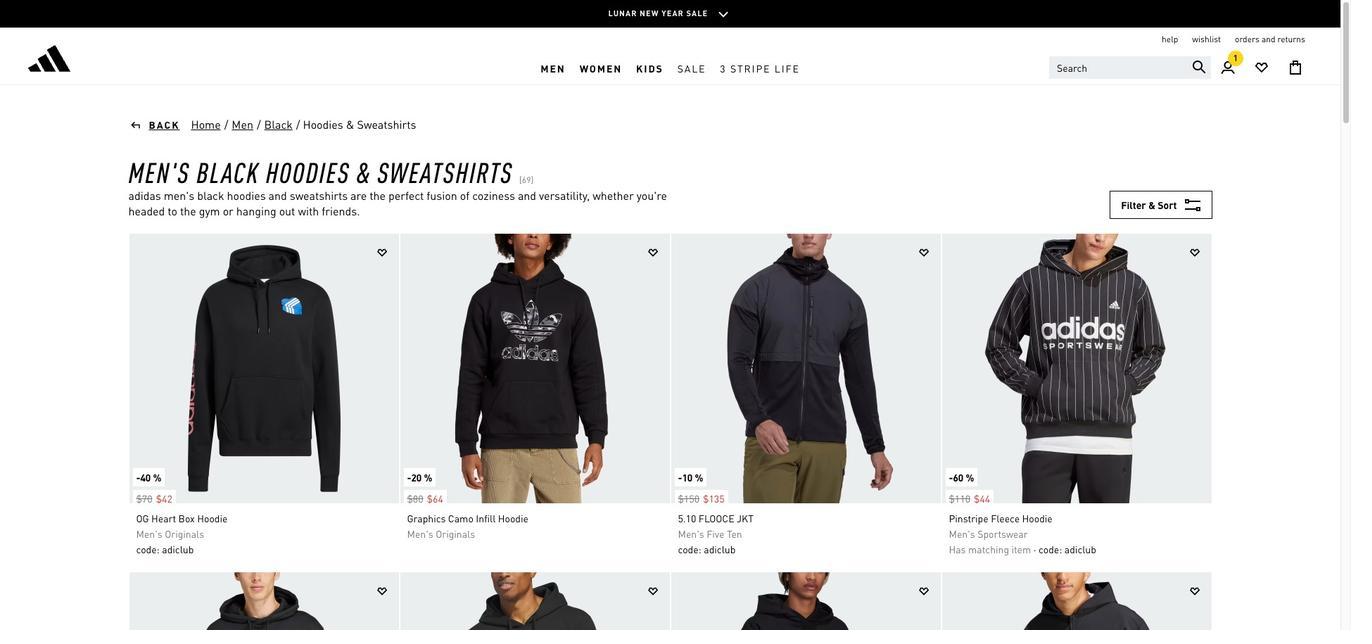 Task type: vqa. For each thing, say whether or not it's contained in the screenshot.
third Ultraboost 1.0 Shoes link from the right
no



Task type: locate. For each thing, give the bounding box(es) containing it.
$44
[[974, 492, 991, 505]]

2 code: from the left
[[678, 543, 702, 555]]

2 hoodie from the left
[[498, 512, 529, 524]]

originals down camo
[[436, 527, 475, 540]]

2 originals from the left
[[436, 527, 475, 540]]

box
[[179, 512, 195, 524]]

graphics
[[407, 512, 446, 524]]

originals inside graphics camo infill hoodie men's originals
[[436, 527, 475, 540]]

out
[[279, 203, 295, 218]]

men's originals black adicolor contempo hoodie image
[[671, 572, 941, 630]]

year
[[662, 8, 684, 18]]

3 stripe life link
[[713, 51, 807, 84]]

1 horizontal spatial originals
[[436, 527, 475, 540]]

2 horizontal spatial code:
[[1039, 543, 1063, 555]]

versatility,
[[539, 188, 590, 203]]

sale left 3
[[678, 62, 706, 74]]

1 code: from the left
[[136, 543, 160, 555]]

0 horizontal spatial and
[[269, 188, 287, 203]]

0 horizontal spatial originals
[[165, 527, 204, 540]]

adiclub inside pinstripe fleece hoodie men's sportswear has matching item · code: adiclub
[[1065, 543, 1097, 555]]

infill
[[476, 512, 496, 524]]

2 % from the left
[[424, 471, 433, 484]]

1 vertical spatial black
[[197, 153, 260, 189]]

men
[[541, 62, 566, 74]]

black up the or
[[197, 153, 260, 189]]

the right to
[[180, 203, 196, 218]]

filter
[[1122, 199, 1147, 211]]

3 hoodie from the left
[[1023, 512, 1053, 524]]

main navigation element
[[321, 51, 1020, 84]]

1 link
[[1212, 51, 1245, 84]]

sale
[[687, 8, 708, 18], [678, 62, 706, 74]]

ten
[[727, 527, 743, 540]]

and right orders
[[1262, 34, 1276, 44]]

1 horizontal spatial black
[[264, 117, 293, 132]]

the right are
[[370, 188, 386, 203]]

1 adiclub from the left
[[162, 543, 194, 555]]

% for -20 %
[[424, 471, 433, 484]]

$150 $135
[[678, 492, 725, 505]]

pinstripe fleece hoodie men's sportswear has matching item · code: adiclub
[[949, 512, 1097, 555]]

hanging
[[236, 203, 276, 218]]

coziness
[[473, 188, 515, 203]]

to
[[168, 203, 177, 218]]

60
[[954, 471, 964, 484]]

4 - from the left
[[949, 471, 954, 484]]

sale link
[[671, 51, 713, 84]]

adiclub right ·
[[1065, 543, 1097, 555]]

1 horizontal spatial code:
[[678, 543, 702, 555]]

and
[[1262, 34, 1276, 44], [269, 188, 287, 203], [518, 188, 536, 203]]

- for 10
[[678, 471, 682, 484]]

originals
[[165, 527, 204, 540], [436, 527, 475, 540]]

hoodie up ·
[[1023, 512, 1053, 524]]

filter & sort
[[1122, 199, 1177, 211]]

originals inside og heart box hoodie men's originals code: adiclub
[[165, 527, 204, 540]]

help
[[1162, 34, 1179, 44]]

adiclub inside '5.10 flooce jkt men's five ten code: adiclub'
[[704, 543, 736, 555]]

- up $80
[[407, 471, 411, 484]]

men's originals black graphics camo infill hoodie image
[[400, 234, 670, 503]]

code: inside pinstripe fleece hoodie men's sportswear has matching item · code: adiclub
[[1039, 543, 1063, 555]]

adiclub down five in the right bottom of the page
[[704, 543, 736, 555]]

originals for heart
[[165, 527, 204, 540]]

pinstripe
[[949, 512, 989, 524]]

2 horizontal spatial hoodie
[[1023, 512, 1053, 524]]

3 - from the left
[[678, 471, 682, 484]]

code: down the og
[[136, 543, 160, 555]]

filter & sort button
[[1110, 191, 1213, 219]]

Search field
[[1050, 56, 1212, 79]]

$70 $42
[[136, 492, 172, 505]]

men's up 'has'
[[949, 527, 976, 540]]

1 horizontal spatial &
[[357, 153, 371, 189]]

originals down box
[[165, 527, 204, 540]]

and down the [69]
[[518, 188, 536, 203]]

&
[[346, 117, 355, 132], [357, 153, 371, 189], [1149, 199, 1156, 211]]

2 horizontal spatial and
[[1262, 34, 1276, 44]]

black right men
[[264, 117, 293, 132]]

hoodie
[[197, 512, 228, 524], [498, 512, 529, 524], [1023, 512, 1053, 524]]

%
[[153, 471, 161, 484], [424, 471, 433, 484], [695, 471, 704, 484], [966, 471, 975, 484]]

headed
[[128, 203, 165, 218]]

adiclub
[[162, 543, 194, 555], [704, 543, 736, 555], [1065, 543, 1097, 555]]

0 horizontal spatial code:
[[136, 543, 160, 555]]

1 - from the left
[[136, 471, 140, 484]]

men's black hoodies & sweatshirts [69]
[[128, 153, 534, 189]]

2 horizontal spatial &
[[1149, 199, 1156, 211]]

sweatshirts
[[357, 117, 416, 132], [378, 153, 513, 189]]

friends.
[[322, 203, 360, 218]]

hoodies right black link at the left top of page
[[303, 117, 343, 132]]

1 horizontal spatial hoodie
[[498, 512, 529, 524]]

kids
[[636, 62, 664, 74]]

code: down '5.10'
[[678, 543, 702, 555]]

2 horizontal spatial adiclub
[[1065, 543, 1097, 555]]

graphics camo infill hoodie men's originals
[[407, 512, 529, 540]]

hoodie right infill
[[498, 512, 529, 524]]

men's down the graphics
[[407, 527, 433, 540]]

& left sort
[[1149, 199, 1156, 211]]

20
[[411, 471, 422, 484]]

% right 10
[[695, 471, 704, 484]]

1 vertical spatial sale
[[678, 62, 706, 74]]

& up men's black hoodies & sweatshirts [69]
[[346, 117, 355, 132]]

code: inside '5.10 flooce jkt men's five ten code: adiclub'
[[678, 543, 702, 555]]

% right 60
[[966, 471, 975, 484]]

and inside orders and returns link
[[1262, 34, 1276, 44]]

0 vertical spatial &
[[346, 117, 355, 132]]

1 horizontal spatial adiclub
[[704, 543, 736, 555]]

fusion
[[427, 188, 457, 203]]

hoodie right box
[[197, 512, 228, 524]]

& inside button
[[1149, 199, 1156, 211]]

4 % from the left
[[966, 471, 975, 484]]

3 code: from the left
[[1039, 543, 1063, 555]]

& for hoodies
[[346, 117, 355, 132]]

0 horizontal spatial hoodie
[[197, 512, 228, 524]]

adidas men's black hoodies and sweatshirts are the perfect fusion of coziness and versatility, whether you're headed to the gym or hanging out with friends.
[[128, 188, 667, 218]]

or
[[223, 203, 234, 218]]

0 horizontal spatial adiclub
[[162, 543, 194, 555]]

men's down the og
[[136, 527, 162, 540]]

men's originals black og heart box hoodie image
[[129, 234, 399, 503]]

adidas
[[128, 188, 161, 203]]

1 % from the left
[[153, 471, 161, 484]]

hoodie inside graphics camo infill hoodie men's originals
[[498, 512, 529, 524]]

2 adiclub from the left
[[704, 543, 736, 555]]

3 % from the left
[[695, 471, 704, 484]]

- for 60
[[949, 471, 954, 484]]

% right the 20
[[424, 471, 433, 484]]

code:
[[136, 543, 160, 555], [678, 543, 702, 555], [1039, 543, 1063, 555]]

0 horizontal spatial &
[[346, 117, 355, 132]]

3 stripe life
[[720, 62, 800, 74]]

1 vertical spatial sweatshirts
[[378, 153, 513, 189]]

code: inside og heart box hoodie men's originals code: adiclub
[[136, 543, 160, 555]]

3 adiclub from the left
[[1065, 543, 1097, 555]]

-
[[136, 471, 140, 484], [407, 471, 411, 484], [678, 471, 682, 484], [949, 471, 954, 484]]

the
[[370, 188, 386, 203], [180, 203, 196, 218]]

- for 40
[[136, 471, 140, 484]]

0 horizontal spatial the
[[180, 203, 196, 218]]

black
[[264, 117, 293, 132], [197, 153, 260, 189]]

1 hoodie from the left
[[197, 512, 228, 524]]

og heart box hoodie men's originals code: adiclub
[[136, 512, 228, 555]]

hoodies up with
[[266, 153, 350, 189]]

men's
[[128, 153, 190, 189], [136, 527, 162, 540], [407, 527, 433, 540], [678, 527, 704, 540], [949, 527, 976, 540]]

% right 40
[[153, 471, 161, 484]]

adiclub for ten
[[704, 543, 736, 555]]

hoodie inside og heart box hoodie men's originals code: adiclub
[[197, 512, 228, 524]]

adiclub down box
[[162, 543, 194, 555]]

flooce
[[699, 512, 735, 524]]

men's originals black graphic liquid trefoil hoodie image
[[129, 572, 399, 630]]

home
[[191, 117, 221, 132]]

- up $110
[[949, 471, 954, 484]]

and up out
[[269, 188, 287, 203]]

men's sportswear black pinstripe fleece hoodie image
[[942, 234, 1212, 503]]

matching
[[969, 543, 1010, 555]]

1 vertical spatial the
[[180, 203, 196, 218]]

adiclub inside og heart box hoodie men's originals code: adiclub
[[162, 543, 194, 555]]

code: right ·
[[1039, 543, 1063, 555]]

hoodie for og heart box hoodie men's originals code: adiclub
[[197, 512, 228, 524]]

men's inside '5.10 flooce jkt men's five ten code: adiclub'
[[678, 527, 704, 540]]

0 vertical spatial the
[[370, 188, 386, 203]]

men's five ten black 5.10 flooce jkt image
[[671, 234, 941, 503]]

men's down '5.10'
[[678, 527, 704, 540]]

orders and returns link
[[1236, 34, 1306, 45]]

black link
[[264, 116, 293, 133]]

- up $70 on the left
[[136, 471, 140, 484]]

jkt
[[737, 512, 754, 524]]

- up $150
[[678, 471, 682, 484]]

2 - from the left
[[407, 471, 411, 484]]

wishlist link
[[1193, 34, 1221, 45]]

sale right year
[[687, 8, 708, 18]]

sale inside main navigation element
[[678, 62, 706, 74]]

men
[[232, 117, 253, 132]]

1 originals from the left
[[165, 527, 204, 540]]

& up "friends."
[[357, 153, 371, 189]]

2 vertical spatial &
[[1149, 199, 1156, 211]]



Task type: describe. For each thing, give the bounding box(es) containing it.
sweatshirts
[[290, 188, 348, 203]]

kids link
[[629, 51, 671, 84]]

40
[[140, 471, 151, 484]]

men's inside og heart box hoodie men's originals code: adiclub
[[136, 527, 162, 540]]

lunar
[[609, 8, 637, 18]]

-60 %
[[949, 471, 975, 484]]

men link
[[534, 51, 573, 84]]

0 vertical spatial black
[[264, 117, 293, 132]]

men's basketball black worldwide hoops graphic hoodie image
[[400, 572, 670, 630]]

1
[[1234, 53, 1238, 63]]

with
[[298, 203, 319, 218]]

orders
[[1236, 34, 1260, 44]]

-40 %
[[136, 471, 161, 484]]

item
[[1012, 543, 1032, 555]]

men's
[[164, 188, 194, 203]]

0 vertical spatial sale
[[687, 8, 708, 18]]

has
[[949, 543, 966, 555]]

-10 %
[[678, 471, 704, 484]]

1 horizontal spatial and
[[518, 188, 536, 203]]

wishlist
[[1193, 34, 1221, 44]]

·
[[1034, 543, 1037, 555]]

back
[[149, 118, 180, 131]]

men's up the headed
[[128, 153, 190, 189]]

& for filter
[[1149, 199, 1156, 211]]

life
[[775, 62, 800, 74]]

0 horizontal spatial black
[[197, 153, 260, 189]]

women
[[580, 62, 622, 74]]

are
[[351, 188, 367, 203]]

% for -10 %
[[695, 471, 704, 484]]

hoodies
[[227, 188, 266, 203]]

of
[[460, 188, 470, 203]]

fleece
[[991, 512, 1020, 524]]

adiclub for originals
[[162, 543, 194, 555]]

$80
[[407, 492, 424, 505]]

perfect
[[389, 188, 424, 203]]

sportswear
[[978, 527, 1028, 540]]

0 vertical spatial sweatshirts
[[357, 117, 416, 132]]

hoodies & sweatshirts
[[303, 117, 416, 132]]

- for 20
[[407, 471, 411, 484]]

code: for 5.10 flooce jkt men's five ten code: adiclub
[[678, 543, 702, 555]]

originals for camo
[[436, 527, 475, 540]]

$150
[[678, 492, 700, 505]]

[69]
[[520, 175, 534, 185]]

5.10 flooce jkt men's five ten code: adiclub
[[678, 512, 754, 555]]

% for -60 %
[[966, 471, 975, 484]]

$135
[[703, 492, 725, 505]]

men's sportswear black city escape full-zip hoodie image
[[942, 572, 1212, 630]]

0 vertical spatial hoodies
[[303, 117, 343, 132]]

lunar new year sale
[[609, 8, 708, 18]]

$80 $64
[[407, 492, 443, 505]]

whether
[[593, 188, 634, 203]]

new
[[640, 8, 659, 18]]

men's inside graphics camo infill hoodie men's originals
[[407, 527, 433, 540]]

$42
[[156, 492, 172, 505]]

1 vertical spatial &
[[357, 153, 371, 189]]

men's inside pinstripe fleece hoodie men's sportswear has matching item · code: adiclub
[[949, 527, 976, 540]]

-20 %
[[407, 471, 433, 484]]

five
[[707, 527, 725, 540]]

stripe
[[731, 62, 771, 74]]

sort
[[1158, 199, 1177, 211]]

women link
[[573, 51, 629, 84]]

$110
[[949, 492, 971, 505]]

% for -40 %
[[153, 471, 161, 484]]

hoodie for graphics camo infill hoodie men's originals
[[498, 512, 529, 524]]

men link
[[231, 116, 254, 133]]

help link
[[1162, 34, 1179, 45]]

you're
[[637, 188, 667, 203]]

3
[[720, 62, 727, 74]]

$110 $44
[[949, 492, 991, 505]]

home link
[[190, 116, 222, 133]]

camo
[[448, 512, 474, 524]]

gym
[[199, 203, 220, 218]]

returns
[[1278, 34, 1306, 44]]

code: for og heart box hoodie men's originals code: adiclub
[[136, 543, 160, 555]]

black
[[197, 188, 224, 203]]

$64
[[427, 492, 443, 505]]

back button
[[128, 118, 180, 132]]

1 vertical spatial hoodies
[[266, 153, 350, 189]]

hoodie inside pinstripe fleece hoodie men's sportswear has matching item · code: adiclub
[[1023, 512, 1053, 524]]

$70
[[136, 492, 153, 505]]

orders and returns
[[1236, 34, 1306, 44]]

og
[[136, 512, 149, 524]]

heart
[[151, 512, 176, 524]]

10
[[682, 471, 693, 484]]

1 horizontal spatial the
[[370, 188, 386, 203]]



